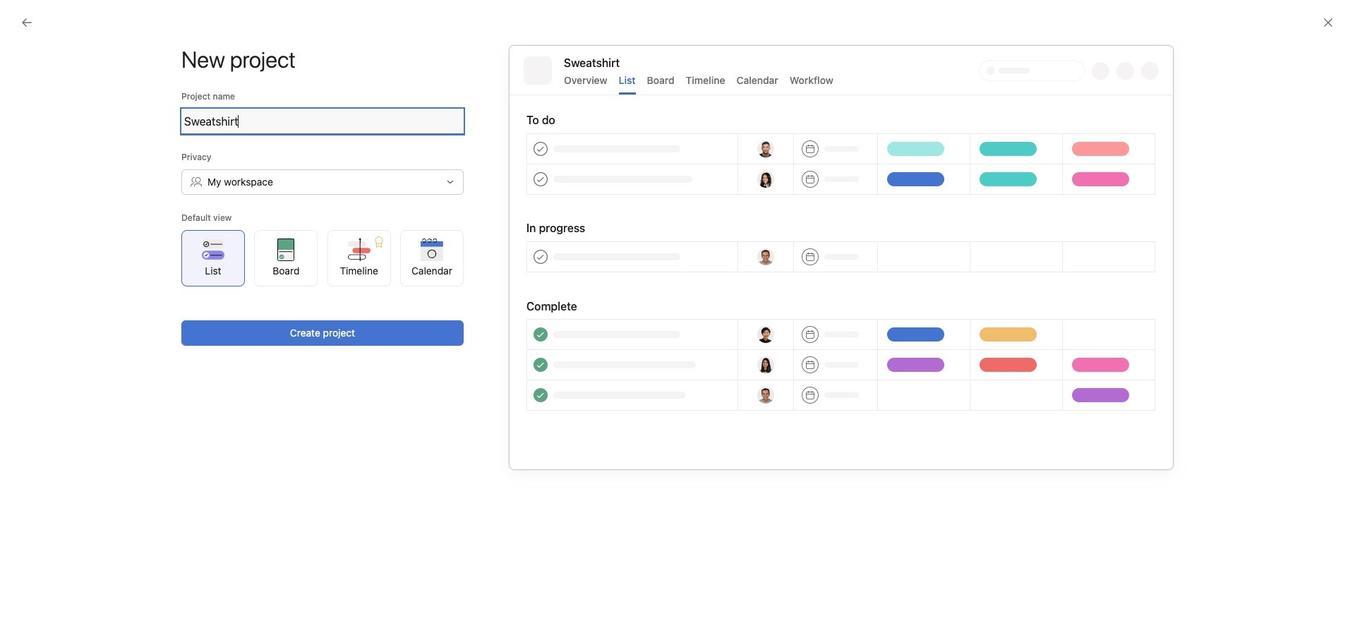 Task type: vqa. For each thing, say whether or not it's contained in the screenshot.
November to the left
no



Task type: describe. For each thing, give the bounding box(es) containing it.
mark complete image
[[348, 329, 365, 346]]

go back image
[[21, 17, 32, 28]]

1 board image from the top
[[986, 257, 1003, 274]]

global element
[[0, 35, 169, 119]]

2 mark complete image from the top
[[348, 304, 365, 321]]

3 mark complete checkbox from the top
[[348, 329, 365, 346]]

list image
[[795, 308, 812, 325]]

close image
[[1323, 17, 1334, 28]]



Task type: locate. For each thing, give the bounding box(es) containing it.
list image
[[795, 359, 812, 376]]

1 mark complete checkbox from the top
[[348, 278, 365, 295]]

2 board image from the top
[[986, 308, 1003, 325]]

1 mark complete image from the top
[[348, 278, 365, 295]]

0 vertical spatial board image
[[986, 257, 1003, 274]]

hide sidebar image
[[18, 11, 30, 23]]

list item
[[781, 244, 972, 287], [334, 274, 752, 299], [334, 299, 752, 325], [334, 325, 752, 350], [334, 350, 752, 376], [334, 376, 752, 401], [334, 401, 752, 426]]

0 vertical spatial mark complete image
[[348, 278, 365, 295]]

1 vertical spatial mark complete checkbox
[[348, 304, 365, 321]]

1 vertical spatial board image
[[986, 308, 1003, 325]]

2 vertical spatial mark complete checkbox
[[348, 329, 365, 346]]

0 vertical spatial mark complete checkbox
[[348, 278, 365, 295]]

Mark complete checkbox
[[348, 278, 365, 295], [348, 304, 365, 321], [348, 329, 365, 346]]

2 mark complete checkbox from the top
[[348, 304, 365, 321]]

add profile photo image
[[351, 210, 385, 244]]

None text field
[[181, 109, 464, 134]]

board image
[[986, 257, 1003, 274], [986, 308, 1003, 325]]

1 vertical spatial mark complete image
[[348, 304, 365, 321]]

this is a preview of your project image
[[509, 45, 1174, 470]]

mark complete image
[[348, 278, 365, 295], [348, 304, 365, 321]]



